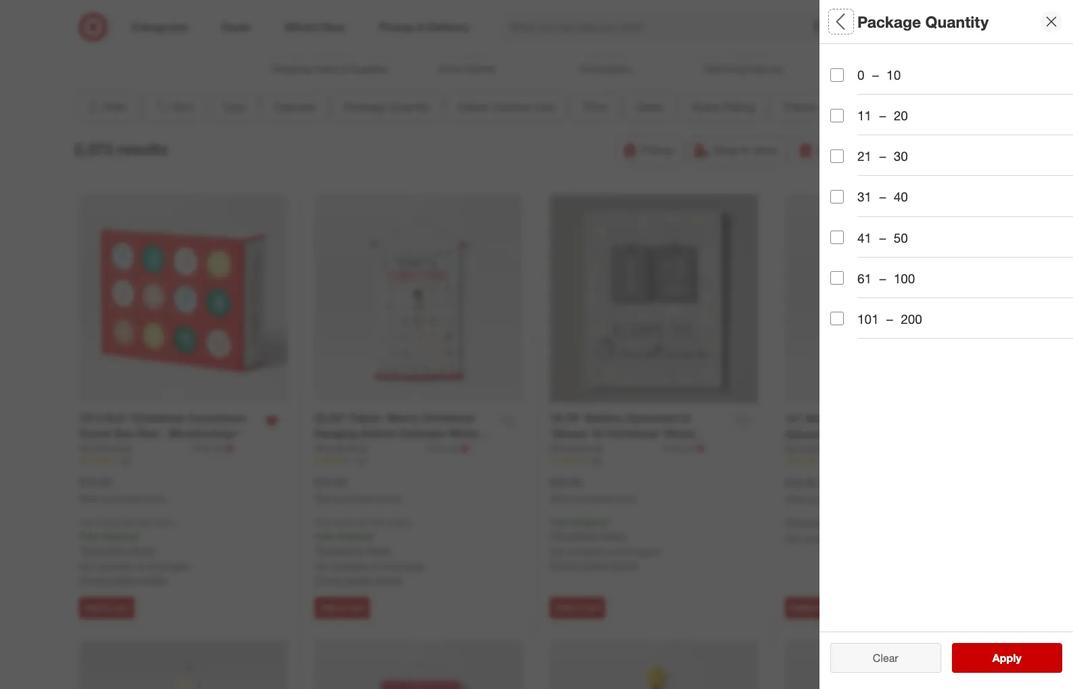 Task type: vqa. For each thing, say whether or not it's contained in the screenshot.
the "California"
no



Task type: locate. For each thing, give the bounding box(es) containing it.
1 clear from the left
[[866, 651, 892, 665]]

christmas' up wreath
[[895, 412, 951, 426]]

1 horizontal spatial features
[[831, 105, 884, 121]]

1 vertical spatial countdown
[[550, 442, 609, 456]]

0 horizontal spatial add
[[85, 603, 101, 613]]

wondershop link
[[79, 442, 190, 455], [315, 442, 425, 455], [550, 442, 661, 455], [785, 442, 896, 456]]

northgate inside free shipping * * exclusions apply. not available at northgate check nearby stores
[[618, 546, 661, 558]]

2 vertical spatial package quantity
[[831, 153, 939, 168]]

wood
[[805, 412, 835, 426], [664, 427, 694, 440]]

18.78"
[[550, 411, 582, 425]]

purchased inside $25.00 when purchased online
[[573, 494, 612, 504]]

wondershop down hanging
[[315, 442, 369, 454]]

with for 23.25" fabric 'merry christmas' hanging advent calendar white - wondershop™
[[355, 517, 370, 527]]

free for 13"x16.5" christmas countdown punch box red - wondershop™
[[79, 530, 98, 542]]

to for 13"x16.5" christmas countdown punch box red - wondershop™
[[103, 603, 111, 613]]

free
[[550, 516, 569, 527], [79, 530, 98, 542], [315, 530, 333, 542]]

$10.00 when purchased online
[[79, 475, 165, 504], [315, 475, 400, 504]]

2 horizontal spatial stores
[[612, 560, 638, 571]]

only at ¬ for white
[[428, 442, 470, 455]]

- right white
[[481, 427, 486, 440]]

check for 23.25" fabric 'merry christmas' hanging advent calendar white - wondershop™
[[315, 574, 342, 585]]

at inside shipping not available not available at
[[843, 533, 851, 545]]

-
[[161, 427, 166, 440], [481, 427, 486, 440], [676, 442, 680, 456], [895, 443, 900, 456]]

¬ for wondershop™
[[225, 442, 234, 455]]

features inside all filters 'dialog'
[[831, 105, 884, 121]]

package quantity button down supplies
[[332, 92, 441, 122]]

0 vertical spatial indoor
[[458, 100, 489, 114]]

wondershop down punch
[[79, 442, 133, 454]]

wondershop link up 99
[[550, 442, 661, 455]]

0 horizontal spatial orders
[[152, 517, 175, 527]]

add to cart for 23.25" fabric 'merry christmas' hanging advent calendar white - wondershop™
[[321, 603, 364, 613]]

0 horizontal spatial stores
[[141, 574, 167, 585]]

10 link
[[315, 455, 523, 467]]

2 add from the left
[[321, 603, 336, 613]]

results right 2,373
[[117, 139, 168, 158]]

0 horizontal spatial only ships with $35 orders free shipping * * exclusions apply. not available at northgate check nearby stores
[[79, 517, 190, 585]]

clear inside button
[[873, 651, 899, 665]]

wood inside 18.78" battery operated lit 'sleeps 'til christmas' wood countdown sign cream - wondershop™
[[664, 427, 694, 440]]

2 horizontal spatial apply.
[[601, 530, 627, 541]]

advent inside the 14" wood 'nights 'til christmas' advent calendar with wreath counter black/white - wondershop™
[[785, 427, 821, 441]]

price button
[[571, 92, 619, 122], [831, 233, 1073, 281]]

1 horizontal spatial indoor outdoor use
[[831, 200, 952, 216]]

2 $10.00 when purchased online from the left
[[315, 475, 400, 504]]

14" wood 'nights 'til christmas' advent calendar with wreath counter black/white - wondershop™
[[785, 412, 951, 472]]

$35 for advent
[[372, 517, 385, 527]]

to for 23.25" fabric 'merry christmas' hanging advent calendar white - wondershop™
[[338, 603, 346, 613]]

exclusions for 13"x16.5" christmas countdown punch box red - wondershop™
[[82, 544, 128, 556]]

wood right 14"
[[805, 412, 835, 426]]

to
[[103, 603, 111, 613], [338, 603, 346, 613], [574, 603, 581, 613]]

2 horizontal spatial exclusions apply. link
[[553, 530, 627, 541]]

1 horizontal spatial orders
[[387, 517, 411, 527]]

11  –  20 checkbox
[[831, 109, 844, 122]]

when inside $15.00 when purchased online
[[785, 494, 806, 504]]

nearby for 23.25" fabric 'merry christmas' hanging advent calendar white - wondershop™
[[345, 574, 373, 585]]

1 horizontal spatial ¬
[[461, 442, 470, 455]]

when down $25.00
[[550, 494, 571, 504]]

18.78" battery operated lit 'sleeps 'til christmas' wood countdown sign cream - wondershop™
[[550, 411, 694, 471]]

only at ¬ down lit at right bottom
[[663, 442, 705, 455]]

shipping for 23.25" fabric 'merry christmas' hanging advent calendar white - wondershop™
[[336, 530, 372, 542]]

3 ¬ from the left
[[696, 442, 705, 455]]

10 right 0
[[887, 67, 901, 83]]

clear all
[[866, 651, 906, 665]]

advent
[[360, 427, 396, 440], [785, 427, 821, 441]]

14"
[[785, 412, 802, 426]]

- down wreath
[[895, 443, 900, 456]]

3 add to cart button from the left
[[550, 597, 606, 619]]

wondershop link up 18
[[79, 442, 190, 455]]

online for white
[[379, 494, 400, 504]]

1 add to cart button from the left
[[79, 597, 135, 619]]

calendar down 'merry
[[399, 427, 446, 440]]

only at ¬ down white
[[428, 442, 470, 455]]

'til
[[877, 412, 892, 426]]

1 vertical spatial deals
[[831, 295, 865, 310]]

exclusions for 23.25" fabric 'merry christmas' hanging advent calendar white - wondershop™
[[318, 544, 363, 556]]

0 horizontal spatial wood
[[664, 427, 694, 440]]

add to cart button for 18.78" battery operated lit 'sleeps 'til christmas' wood countdown sign cream - wondershop™
[[550, 597, 606, 619]]

1 horizontal spatial add
[[321, 603, 336, 613]]

2 horizontal spatial with
[[874, 427, 896, 441]]

1 only at ¬ from the left
[[193, 442, 234, 455]]

0 horizontal spatial $35
[[137, 517, 150, 527]]

purchased for 18.78" battery operated lit 'sleeps 'til christmas' wood countdown sign cream - wondershop™
[[573, 494, 612, 504]]

indoor inside all filters 'dialog'
[[831, 200, 870, 216]]

calendar inside 23.25" fabric 'merry christmas' hanging advent calendar white - wondershop™
[[399, 427, 446, 440]]

'nights
[[838, 412, 874, 426]]

2 horizontal spatial only at ¬
[[663, 442, 705, 455]]

$10.00 for 23.25" fabric 'merry christmas' hanging advent calendar white - wondershop™
[[315, 475, 347, 489]]

christmas' up sign
[[606, 427, 661, 440]]

2 clear from the left
[[873, 651, 899, 665]]

online up shipping not available not available at
[[850, 494, 871, 504]]

nearby
[[580, 560, 609, 571], [109, 574, 138, 585], [345, 574, 373, 585]]

price down 41  –  50 option
[[831, 247, 862, 263]]

1 horizontal spatial wood
[[805, 412, 835, 426]]

wondershop for hanging
[[315, 442, 369, 454]]

2 vertical spatial quantity
[[887, 153, 939, 168]]

2 ¬ from the left
[[461, 442, 470, 455]]

price down nutcrackers
[[583, 100, 608, 114]]

2 $35 from the left
[[372, 517, 385, 527]]

wondershop down ''sleeps'
[[550, 442, 604, 454]]

23.25" fabric 'merry christmas' hanging advent calendar white - wondershop™
[[315, 411, 486, 456]]

$10.00 when purchased online down 18
[[79, 475, 165, 504]]

2 to from the left
[[338, 603, 346, 613]]

2 horizontal spatial exclusions
[[553, 530, 599, 541]]

16" wood santa christmas countdown sign red/white - wondershop™ image
[[785, 641, 994, 689], [785, 641, 994, 689]]

0 horizontal spatial package quantity button
[[332, 92, 441, 122]]

1 vertical spatial wood
[[664, 427, 694, 440]]

1 horizontal spatial only ships with $35 orders free shipping * * exclusions apply. not available at northgate check nearby stores
[[315, 517, 425, 585]]

wondershop link down fabric
[[315, 442, 425, 455]]

3 only at ¬ from the left
[[663, 442, 705, 455]]

deals button
[[625, 92, 675, 122], [831, 281, 1073, 328]]

1 vertical spatial 10
[[356, 456, 366, 466]]

1 vertical spatial type button
[[211, 92, 257, 122]]

10 inside package quantity dialog
[[887, 67, 901, 83]]

countdown
[[187, 411, 246, 425], [550, 442, 609, 456]]

exclusions inside free shipping * * exclusions apply. not available at northgate check nearby stores
[[553, 530, 599, 541]]

countdown inside 18.78" battery operated lit 'sleeps 'til christmas' wood countdown sign cream - wondershop™
[[550, 442, 609, 456]]

snow globes
[[439, 63, 496, 74]]

cart
[[113, 603, 129, 613], [348, 603, 364, 613], [584, 603, 600, 613]]

features button down wrapping
[[262, 92, 327, 122]]

1 horizontal spatial $10.00
[[315, 475, 347, 489]]

1 ships from the left
[[98, 517, 117, 527]]

1 ¬ from the left
[[225, 442, 234, 455]]

1 $10.00 when purchased online from the left
[[79, 475, 165, 504]]

deliver
[[791, 603, 818, 613]]

0 vertical spatial results
[[117, 139, 168, 158]]

when down punch
[[79, 494, 100, 504]]

¬
[[225, 442, 234, 455], [461, 442, 470, 455], [696, 442, 705, 455]]

when down $15.00
[[785, 494, 806, 504]]

advent down fabric
[[360, 427, 396, 440]]

punch
[[79, 427, 112, 440]]

check nearby stores button
[[550, 559, 638, 572], [79, 573, 167, 587], [315, 573, 402, 587]]

1 vertical spatial results
[[1001, 651, 1036, 665]]

0
[[858, 67, 865, 83]]

*
[[607, 516, 611, 527], [550, 530, 553, 541], [137, 530, 140, 542], [372, 530, 375, 542], [79, 544, 82, 556], [315, 544, 318, 556]]

type right the sort
[[222, 100, 245, 114]]

quantity
[[926, 12, 989, 31], [389, 100, 429, 114], [887, 153, 939, 168]]

christmas' up white
[[421, 411, 477, 425]]

0 horizontal spatial price
[[583, 100, 608, 114]]

indoor up 41  –  50 option
[[831, 200, 870, 216]]

0 vertical spatial use
[[535, 100, 555, 114]]

1 cart from the left
[[113, 603, 129, 613]]

3 add from the left
[[556, 603, 571, 613]]

0 horizontal spatial nearby
[[109, 574, 138, 585]]

0 horizontal spatial features button
[[262, 92, 327, 122]]

wood inside the 14" wood 'nights 'til christmas' advent calendar with wreath counter black/white - wondershop™
[[805, 412, 835, 426]]

price inside all filters 'dialog'
[[831, 247, 862, 263]]

matching pajamas
[[705, 63, 783, 74]]

0 horizontal spatial use
[[535, 100, 555, 114]]

2 horizontal spatial check
[[550, 560, 577, 571]]

search
[[827, 21, 860, 35]]

Include out of stock checkbox
[[831, 531, 844, 544]]

countdown inside "13"x16.5" christmas countdown punch box red - wondershop™"
[[187, 411, 246, 425]]

1 vertical spatial package quantity button
[[831, 139, 1073, 186]]

1 only ships with $35 orders free shipping * * exclusions apply. not available at northgate check nearby stores from the left
[[79, 517, 190, 585]]

guest rating
[[692, 100, 755, 114]]

0 horizontal spatial ¬
[[225, 442, 234, 455]]

2 $10.00 from the left
[[315, 475, 347, 489]]

1 vertical spatial package quantity
[[344, 100, 429, 114]]

not inside shipping not available not available at
[[785, 533, 801, 545]]

'sleeps
[[550, 427, 588, 440]]

0 horizontal spatial deals button
[[625, 92, 675, 122]]

$10.00 down punch
[[79, 475, 112, 489]]

0 horizontal spatial check nearby stores button
[[79, 573, 167, 587]]

What can we help you find? suggestions appear below search field
[[502, 12, 837, 42]]

christmas
[[131, 411, 184, 425]]

0 vertical spatial wood
[[805, 412, 835, 426]]

only at ¬ for wondershop™
[[193, 442, 234, 455]]

1 horizontal spatial only at ¬
[[428, 442, 470, 455]]

package quantity dialog
[[820, 0, 1073, 689]]

0 horizontal spatial shipping
[[101, 530, 137, 542]]

1 vertical spatial indoor outdoor use
[[831, 200, 952, 216]]

2 add to cart from the left
[[321, 603, 364, 613]]

2 only at ¬ from the left
[[428, 442, 470, 455]]

- inside "13"x16.5" christmas countdown punch box red - wondershop™"
[[161, 427, 166, 440]]

features button up 30
[[831, 91, 1073, 139]]

2 horizontal spatial nearby
[[580, 560, 609, 571]]

online inside $25.00 when purchased online
[[614, 494, 636, 504]]

purchased inside $15.00 when purchased online
[[809, 494, 847, 504]]

only for white
[[428, 442, 447, 454]]

wondershop™ down hanging
[[315, 442, 385, 456]]

only ships with $35 orders free shipping * * exclusions apply. not available at northgate check nearby stores for red
[[79, 517, 190, 585]]

all filters
[[831, 12, 896, 31]]

0 horizontal spatial cart
[[113, 603, 129, 613]]

2 horizontal spatial christmas'
[[895, 412, 951, 426]]

package inside package quantity dialog
[[858, 12, 921, 31]]

deliver it button
[[785, 597, 831, 619]]

shipping inside free shipping * * exclusions apply. not available at northgate check nearby stores
[[571, 516, 607, 527]]

ships
[[98, 517, 117, 527], [333, 517, 353, 527]]

3 to from the left
[[574, 603, 581, 613]]

calendar for 'merry
[[399, 427, 446, 440]]

clear all button
[[831, 643, 941, 673]]

1 horizontal spatial exclusions
[[318, 544, 363, 556]]

18.78" battery operated lit 'sleeps 'til christmas' wood countdown sign cream - wondershop™ image
[[550, 195, 758, 403], [550, 195, 758, 403]]

1 orders from the left
[[152, 517, 175, 527]]

check nearby stores button for 13"x16.5" christmas countdown punch box red - wondershop™
[[79, 573, 167, 587]]

deals
[[636, 100, 663, 114], [831, 295, 865, 310]]

package quantity button up 40
[[831, 139, 1073, 186]]

2 orders from the left
[[387, 517, 411, 527]]

wondershop™ down counter on the bottom of page
[[785, 458, 856, 472]]

0 horizontal spatial apply.
[[130, 544, 156, 556]]

23.25" fabric 'merry christmas' hanging advent calendar white - wondershop™ image
[[315, 195, 523, 403], [315, 195, 523, 403]]

indoor outdoor use inside all filters 'dialog'
[[831, 200, 952, 216]]

only ships with $35 orders free shipping * * exclusions apply. not available at northgate check nearby stores for advent
[[315, 517, 425, 585]]

not inside free shipping * * exclusions apply. not available at northgate check nearby stores
[[550, 546, 565, 558]]

results right see
[[1001, 651, 1036, 665]]

1 horizontal spatial results
[[1001, 651, 1036, 665]]

wondershop™ up 18 link on the bottom of page
[[169, 427, 239, 440]]

2 only ships with $35 orders free shipping * * exclusions apply. not available at northgate check nearby stores from the left
[[315, 517, 425, 585]]

clear inside button
[[866, 651, 892, 665]]

0 vertical spatial deals button
[[625, 92, 675, 122]]

with
[[874, 427, 896, 441], [119, 517, 134, 527], [355, 517, 370, 527]]

counter
[[785, 443, 827, 456]]

rating
[[724, 100, 755, 114]]

1 horizontal spatial check
[[315, 574, 342, 585]]

add
[[85, 603, 101, 613], [321, 603, 336, 613], [556, 603, 571, 613]]

48" fabric hanging christmas advent calendar with gingerbread man counter white - wondershop™ image
[[79, 641, 287, 689], [79, 641, 287, 689]]

indoor down snow globes
[[458, 100, 489, 114]]

results
[[117, 139, 168, 158], [1001, 651, 1036, 665]]

use
[[535, 100, 555, 114], [928, 200, 952, 216]]

3 add to cart from the left
[[556, 603, 600, 613]]

wondershop
[[79, 442, 133, 454], [315, 442, 369, 454], [550, 442, 604, 454], [785, 443, 839, 454]]

type button
[[831, 44, 1073, 91], [211, 92, 257, 122]]

2 ships from the left
[[333, 517, 353, 527]]

1 horizontal spatial outdoor
[[874, 200, 924, 216]]

1 horizontal spatial christmas'
[[606, 427, 661, 440]]

wondershop link down 'nights
[[785, 442, 896, 456]]

add for 23.25" fabric 'merry christmas' hanging advent calendar white - wondershop™
[[321, 603, 336, 613]]

type
[[831, 58, 859, 73], [222, 100, 245, 114]]

when inside $25.00 when purchased online
[[550, 494, 571, 504]]

$10.00 down hanging
[[315, 475, 347, 489]]

results inside button
[[1001, 651, 1036, 665]]

1 horizontal spatial price
[[831, 247, 862, 263]]

nearby inside free shipping * * exclusions apply. not available at northgate check nearby stores
[[580, 560, 609, 571]]

online down 10 link
[[379, 494, 400, 504]]

0 vertical spatial countdown
[[187, 411, 246, 425]]

13"x16.5" christmas countdown punch box red - wondershop™ image
[[79, 195, 287, 403], [79, 195, 287, 403]]

41  –  50
[[858, 230, 908, 245]]

0 horizontal spatial $10.00 when purchased online
[[79, 475, 165, 504]]

14" wood 'nights 'til christmas' advent calendar with wreath counter black/white - wondershop™ image
[[785, 195, 994, 404], [785, 195, 994, 404]]

1 horizontal spatial advent
[[785, 427, 821, 441]]

1 horizontal spatial deals
[[831, 295, 865, 310]]

type inside all filters 'dialog'
[[831, 58, 859, 73]]

1 horizontal spatial apply.
[[366, 544, 391, 556]]

orders down 18 link on the bottom of page
[[152, 517, 175, 527]]

- right cream
[[676, 442, 680, 456]]

13"x16.5"
[[79, 411, 128, 425]]

orders for -
[[152, 517, 175, 527]]

calendar
[[399, 427, 446, 440], [824, 427, 871, 441]]

orders down 10 link
[[387, 517, 411, 527]]

1 horizontal spatial price button
[[831, 233, 1073, 281]]

advent for fabric
[[360, 427, 396, 440]]

0 horizontal spatial only at ¬
[[193, 442, 234, 455]]

fabric
[[350, 411, 382, 425]]

0 vertical spatial package quantity
[[858, 12, 989, 31]]

northgate for 23.25" fabric 'merry christmas' hanging advent calendar white - wondershop™
[[382, 560, 425, 572]]

1 horizontal spatial $10.00 when purchased online
[[315, 475, 400, 504]]

1 horizontal spatial shipping
[[336, 530, 372, 542]]

northgate
[[618, 546, 661, 558], [147, 560, 190, 572], [382, 560, 425, 572]]

1 horizontal spatial add to cart
[[321, 603, 364, 613]]

when
[[79, 494, 100, 504], [315, 494, 336, 504], [550, 494, 571, 504], [785, 494, 806, 504]]

2 horizontal spatial cart
[[584, 603, 600, 613]]

add for 13"x16.5" christmas countdown punch box red - wondershop™
[[85, 603, 101, 613]]

type down the search button
[[831, 58, 859, 73]]

1 horizontal spatial ships
[[333, 517, 353, 527]]

2 horizontal spatial add to cart
[[556, 603, 600, 613]]

countdown down ''sleeps'
[[550, 442, 609, 456]]

21" fabric 'days 'til christmas' hanging advent calendar blue/red - wondershop™ image
[[315, 641, 523, 689], [315, 641, 523, 689]]

2 add to cart button from the left
[[315, 597, 370, 619]]

2 vertical spatial package
[[831, 153, 883, 168]]

0 horizontal spatial outdoor
[[492, 100, 532, 114]]

0 horizontal spatial $10.00
[[79, 475, 112, 489]]

deals up pickup 'button'
[[636, 100, 663, 114]]

31.25" featherly friends fabric tree with birds hanging christmas countdown calendar green - wondershop™ image
[[550, 641, 758, 689], [550, 641, 758, 689]]

snow
[[439, 63, 463, 74]]

indoor outdoor use down globes
[[458, 100, 555, 114]]

0 horizontal spatial results
[[117, 139, 168, 158]]

10
[[887, 67, 901, 83], [356, 456, 366, 466]]

99
[[592, 456, 601, 466]]

battery
[[585, 411, 623, 425]]

0 horizontal spatial advent
[[360, 427, 396, 440]]

1 vertical spatial deals button
[[831, 281, 1073, 328]]

0 horizontal spatial ships
[[98, 517, 117, 527]]

1 vertical spatial indoor outdoor use button
[[831, 186, 1073, 233]]

shipping
[[785, 516, 823, 528]]

1 $10.00 from the left
[[79, 475, 112, 489]]

indoor outdoor use
[[458, 100, 555, 114], [831, 200, 952, 216]]

2 cart from the left
[[348, 603, 364, 613]]

1 add to cart from the left
[[85, 603, 129, 613]]

matching pajamas link
[[675, 0, 813, 76]]

1 $35 from the left
[[137, 517, 150, 527]]

check nearby stores button for 23.25" fabric 'merry christmas' hanging advent calendar white - wondershop™
[[315, 573, 402, 587]]

2 horizontal spatial add to cart button
[[550, 597, 606, 619]]

features
[[274, 100, 315, 114], [831, 105, 884, 121]]

online down 18 link on the bottom of page
[[143, 494, 165, 504]]

when down hanging
[[315, 494, 336, 504]]

sort
[[173, 100, 194, 114]]

free for 23.25" fabric 'merry christmas' hanging advent calendar white - wondershop™
[[315, 530, 333, 542]]

1 to from the left
[[103, 603, 111, 613]]

add to cart
[[85, 603, 129, 613], [321, 603, 364, 613], [556, 603, 600, 613]]

shipping
[[571, 516, 607, 527], [101, 530, 137, 542], [336, 530, 372, 542]]

features down wrapping
[[274, 100, 315, 114]]

indoor
[[458, 100, 489, 114], [831, 200, 870, 216]]

10 down hanging
[[356, 456, 366, 466]]

1 add from the left
[[85, 603, 101, 613]]

0 vertical spatial indoor outdoor use
[[458, 100, 555, 114]]

1 horizontal spatial 10
[[887, 67, 901, 83]]

when for 18.78" battery operated lit 'sleeps 'til christmas' wood countdown sign cream - wondershop™
[[550, 494, 571, 504]]

same day delivery button
[[792, 135, 917, 165]]

31  –  40 checkbox
[[831, 190, 844, 204]]

1 horizontal spatial $35
[[372, 517, 385, 527]]

0 vertical spatial quantity
[[926, 12, 989, 31]]

1 horizontal spatial free
[[315, 530, 333, 542]]

calendar inside the 14" wood 'nights 'til christmas' advent calendar with wreath counter black/white - wondershop™
[[824, 427, 871, 441]]

$35
[[137, 517, 150, 527], [372, 517, 385, 527]]

1 horizontal spatial stores
[[376, 574, 402, 585]]

online down 99 link
[[614, 494, 636, 504]]

1 vertical spatial indoor
[[831, 200, 870, 216]]

nutcrackers link
[[537, 0, 675, 76]]

outdoor down globes
[[492, 100, 532, 114]]

- inside the 14" wood 'nights 'til christmas' advent calendar with wreath counter black/white - wondershop™
[[895, 443, 900, 456]]

advent up counter on the bottom of page
[[785, 427, 821, 441]]

$10.00
[[79, 475, 112, 489], [315, 475, 347, 489]]

wondershop™
[[169, 427, 239, 440], [315, 442, 385, 456], [550, 458, 621, 471], [785, 458, 856, 472]]

23.25" fabric 'merry christmas' hanging advent calendar white - wondershop™ link
[[315, 411, 491, 456]]

countdown up 18 link on the bottom of page
[[187, 411, 246, 425]]

when for 13"x16.5" christmas countdown punch box red - wondershop™
[[79, 494, 100, 504]]

online inside $15.00 when purchased online
[[850, 494, 871, 504]]

outdoor up 50
[[874, 200, 924, 216]]

wondershop™ up $25.00
[[550, 458, 621, 471]]

'til
[[591, 427, 603, 440]]

0 horizontal spatial 10
[[356, 456, 366, 466]]

clear for clear
[[873, 651, 899, 665]]

to for 18.78" battery operated lit 'sleeps 'til christmas' wood countdown sign cream - wondershop™
[[574, 603, 581, 613]]

2 horizontal spatial free
[[550, 516, 569, 527]]

see
[[979, 651, 998, 665]]

hanging
[[315, 427, 357, 440]]

calendar down 'nights
[[824, 427, 871, 441]]

0  –  10 checkbox
[[831, 68, 844, 82]]

3 cart from the left
[[584, 603, 600, 613]]

indoor outdoor use up 41  –  50
[[831, 200, 952, 216]]

$10.00 when purchased online down hanging
[[315, 475, 400, 504]]

orders for calendar
[[387, 517, 411, 527]]

advent inside 23.25" fabric 'merry christmas' hanging advent calendar white - wondershop™
[[360, 427, 396, 440]]

shipping for 13"x16.5" christmas countdown punch box red - wondershop™
[[101, 530, 137, 542]]

package inside all filters 'dialog'
[[831, 153, 883, 168]]

- right red at the left bottom of page
[[161, 427, 166, 440]]

online
[[143, 494, 165, 504], [379, 494, 400, 504], [614, 494, 636, 504], [850, 494, 871, 504]]

available inside free shipping * * exclusions apply. not available at northgate check nearby stores
[[568, 546, 604, 558]]

clear button
[[831, 643, 941, 673]]

1 horizontal spatial add to cart button
[[315, 597, 370, 619]]

filters
[[854, 12, 896, 31]]

features up day
[[831, 105, 884, 121]]

only at ¬ down "13"x16.5" christmas countdown punch box red - wondershop™"
[[193, 442, 234, 455]]

results for 2,373 results
[[117, 139, 168, 158]]

1 horizontal spatial type
[[831, 58, 859, 73]]

deals up 101  –  200 option
[[831, 295, 865, 310]]

wood down lit at right bottom
[[664, 427, 694, 440]]

0 horizontal spatial check
[[79, 574, 106, 585]]

use inside all filters 'dialog'
[[928, 200, 952, 216]]

ships for 23.25" fabric 'merry christmas' hanging advent calendar white - wondershop™
[[333, 517, 353, 527]]



Task type: describe. For each thing, give the bounding box(es) containing it.
sign
[[612, 442, 635, 456]]

21  –  30
[[858, 148, 908, 164]]

61  –  100 checkbox
[[831, 271, 844, 285]]

apply. for 13"x16.5" christmas countdown punch box red - wondershop™
[[130, 544, 156, 556]]

$25.00 when purchased online
[[550, 475, 636, 504]]

exclusions apply. link for 13"x16.5" christmas countdown punch box red - wondershop™
[[82, 544, 156, 556]]

10 inside 10 link
[[356, 456, 366, 466]]

2 horizontal spatial check nearby stores button
[[550, 559, 638, 572]]

check inside free shipping * * exclusions apply. not available at northgate check nearby stores
[[550, 560, 577, 571]]

20
[[894, 108, 908, 123]]

shop in store button
[[688, 135, 786, 165]]

$15.00
[[785, 476, 818, 490]]

nearby for 13"x16.5" christmas countdown punch box red - wondershop™
[[109, 574, 138, 585]]

apply
[[993, 651, 1022, 665]]

101
[[858, 311, 879, 327]]

add to cart button for 23.25" fabric 'merry christmas' hanging advent calendar white - wondershop™
[[315, 597, 370, 619]]

black/white
[[830, 443, 892, 456]]

41
[[858, 230, 872, 245]]

guest
[[692, 100, 721, 114]]

add to cart for 18.78" battery operated lit 'sleeps 'til christmas' wood countdown sign cream - wondershop™
[[556, 603, 600, 613]]

only for wondershop™
[[193, 442, 212, 454]]

globes
[[466, 63, 496, 74]]

23.25"
[[315, 411, 347, 425]]

free shipping * * exclusions apply. not available at northgate check nearby stores
[[550, 516, 661, 571]]

store
[[753, 143, 778, 157]]

apply. for 23.25" fabric 'merry christmas' hanging advent calendar white - wondershop™
[[366, 544, 391, 556]]

wondershop™ inside "13"x16.5" christmas countdown punch box red - wondershop™"
[[169, 427, 239, 440]]

exclusions apply. link for 23.25" fabric 'merry christmas' hanging advent calendar white - wondershop™
[[318, 544, 391, 556]]

101  –  200
[[858, 311, 923, 327]]

1 vertical spatial type
[[222, 100, 245, 114]]

¬ for white
[[461, 442, 470, 455]]

theme
[[783, 100, 817, 114]]

wrapping paper & supplies
[[271, 63, 388, 74]]

purchased for 13"x16.5" christmas countdown punch box red - wondershop™
[[102, 494, 141, 504]]

online for with
[[850, 494, 871, 504]]

quantity inside dialog
[[926, 12, 989, 31]]

package quantity inside all filters 'dialog'
[[831, 153, 939, 168]]

18.78" battery operated lit 'sleeps 'til christmas' wood countdown sign cream - wondershop™ link
[[550, 411, 726, 471]]

21  –  30 checkbox
[[831, 149, 844, 163]]

package quantity inside dialog
[[858, 12, 989, 31]]

0 horizontal spatial indoor
[[458, 100, 489, 114]]

$10.00 for 13"x16.5" christmas countdown punch box red - wondershop™
[[79, 475, 112, 489]]

shop in store
[[713, 143, 778, 157]]

50
[[894, 230, 908, 245]]

31
[[858, 189, 872, 205]]

add to cart for 13"x16.5" christmas countdown punch box red - wondershop™
[[85, 603, 129, 613]]

0 horizontal spatial features
[[274, 100, 315, 114]]

only for wood
[[663, 442, 683, 454]]

online for wood
[[614, 494, 636, 504]]

61
[[858, 270, 872, 286]]

outdoor inside all filters 'dialog'
[[874, 200, 924, 216]]

sort button
[[142, 92, 205, 122]]

wondershop link for red
[[79, 442, 190, 455]]

purchased for 23.25" fabric 'merry christmas' hanging advent calendar white - wondershop™
[[338, 494, 376, 504]]

see results button
[[952, 643, 1063, 673]]

wondershop link for 'til
[[550, 442, 661, 455]]

snow globes link
[[399, 0, 537, 76]]

wondershop down 14"
[[785, 443, 839, 454]]

christmas' inside 23.25" fabric 'merry christmas' hanging advent calendar white - wondershop™
[[421, 411, 477, 425]]

0 vertical spatial indoor outdoor use button
[[446, 92, 566, 122]]

day
[[848, 143, 867, 157]]

- inside 18.78" battery operated lit 'sleeps 'til christmas' wood countdown sign cream - wondershop™
[[676, 442, 680, 456]]

21
[[858, 148, 872, 164]]

guest rating button
[[680, 92, 766, 122]]

wondershop link for advent
[[315, 442, 425, 455]]

pickup
[[641, 143, 674, 157]]

0 vertical spatial outdoor
[[492, 100, 532, 114]]

all
[[831, 12, 849, 31]]

when for 14" wood 'nights 'til christmas' advent calendar with wreath counter black/white - wondershop™
[[785, 494, 806, 504]]

wrapping
[[271, 63, 312, 74]]

matching
[[705, 63, 744, 74]]

apply. inside free shipping * * exclusions apply. not available at northgate check nearby stores
[[601, 530, 627, 541]]

13"x16.5" christmas countdown punch box red - wondershop™ link
[[79, 411, 256, 442]]

deliver it
[[791, 603, 825, 613]]

northgate for 13"x16.5" christmas countdown punch box red - wondershop™
[[147, 560, 190, 572]]

add to cart button for 13"x16.5" christmas countdown punch box red - wondershop™
[[79, 597, 135, 619]]

white
[[449, 427, 478, 440]]

theme button
[[772, 92, 828, 122]]

supplies
[[351, 63, 388, 74]]

- inside 23.25" fabric 'merry christmas' hanging advent calendar white - wondershop™
[[481, 427, 486, 440]]

14" wood 'nights 'til christmas' advent calendar with wreath counter black/white - wondershop™ link
[[785, 411, 963, 472]]

$35 for red
[[137, 517, 150, 527]]

40
[[894, 189, 908, 205]]

0 horizontal spatial indoor outdoor use
[[458, 100, 555, 114]]

with inside the 14" wood 'nights 'til christmas' advent calendar with wreath counter black/white - wondershop™
[[874, 427, 896, 441]]

christmas' inside the 14" wood 'nights 'til christmas' advent calendar with wreath counter black/white - wondershop™
[[895, 412, 951, 426]]

in
[[742, 143, 750, 157]]

2,373
[[74, 139, 113, 158]]

all filters dialog
[[820, 0, 1073, 689]]

18
[[121, 456, 130, 466]]

$25.00
[[550, 475, 582, 489]]

all
[[895, 651, 906, 665]]

1 horizontal spatial features button
[[831, 91, 1073, 139]]

indoor outdoor use button inside all filters 'dialog'
[[831, 186, 1073, 233]]

results for see results
[[1001, 651, 1036, 665]]

101  –  200 checkbox
[[831, 312, 844, 326]]

wondershop™ inside the 14" wood 'nights 'til christmas' advent calendar with wreath counter black/white - wondershop™
[[785, 458, 856, 472]]

$10.00 when purchased online for hanging
[[315, 475, 400, 504]]

$15.00 when purchased online
[[785, 476, 871, 504]]

1 horizontal spatial package quantity button
[[831, 139, 1073, 186]]

purchased for 14" wood 'nights 'til christmas' advent calendar with wreath counter black/white - wondershop™
[[809, 494, 847, 504]]

'merry
[[385, 411, 418, 425]]

11
[[858, 108, 872, 123]]

200
[[901, 311, 923, 327]]

see results
[[979, 651, 1036, 665]]

wondershop™ inside 18.78" battery operated lit 'sleeps 'til christmas' wood countdown sign cream - wondershop™
[[550, 458, 621, 471]]

1 horizontal spatial deals button
[[831, 281, 1073, 328]]

only at ¬ for wood
[[663, 442, 705, 455]]

cart for 13"x16.5" christmas countdown punch box red - wondershop™
[[113, 603, 129, 613]]

advent for wood
[[785, 427, 821, 441]]

stores inside free shipping * * exclusions apply. not available at northgate check nearby stores
[[612, 560, 638, 571]]

when for 23.25" fabric 'merry christmas' hanging advent calendar white - wondershop™
[[315, 494, 336, 504]]

30
[[894, 148, 908, 164]]

¬ for wood
[[696, 442, 705, 455]]

$10.00 when purchased online for box
[[79, 475, 165, 504]]

99 link
[[550, 455, 758, 467]]

wreath
[[899, 427, 935, 441]]

wondershop™ inside 23.25" fabric 'merry christmas' hanging advent calendar white - wondershop™
[[315, 442, 385, 456]]

41  –  50 checkbox
[[831, 231, 844, 244]]

61  –  100
[[858, 270, 915, 286]]

ships for 13"x16.5" christmas countdown punch box red - wondershop™
[[98, 517, 117, 527]]

delivery
[[870, 143, 908, 157]]

deals inside all filters 'dialog'
[[831, 295, 865, 310]]

wondershop for box
[[79, 442, 133, 454]]

stores for 13"x16.5" christmas countdown punch box red - wondershop™
[[141, 574, 167, 585]]

filter button
[[74, 92, 137, 122]]

0 vertical spatial type button
[[831, 44, 1073, 91]]

same
[[817, 143, 845, 157]]

100
[[894, 270, 915, 286]]

clear for clear all
[[866, 651, 892, 665]]

it
[[820, 603, 825, 613]]

stores for 23.25" fabric 'merry christmas' hanging advent calendar white - wondershop™
[[376, 574, 402, 585]]

0 horizontal spatial type button
[[211, 92, 257, 122]]

wondershop for 'sleeps
[[550, 442, 604, 454]]

online for wondershop™
[[143, 494, 165, 504]]

free inside free shipping * * exclusions apply. not available at northgate check nearby stores
[[550, 516, 569, 527]]

0 vertical spatial package quantity button
[[332, 92, 441, 122]]

check for 13"x16.5" christmas countdown punch box red - wondershop™
[[79, 574, 106, 585]]

not
[[825, 516, 839, 528]]

quantity inside all filters 'dialog'
[[887, 153, 939, 168]]

13"x16.5" christmas countdown punch box red - wondershop™
[[79, 411, 246, 440]]

add for 18.78" battery operated lit 'sleeps 'til christmas' wood countdown sign cream - wondershop™
[[556, 603, 571, 613]]

0 horizontal spatial deals
[[636, 100, 663, 114]]

search button
[[827, 12, 860, 45]]

1 vertical spatial package
[[344, 100, 386, 114]]

wrapping paper & supplies link
[[260, 0, 399, 76]]

calendar for 'nights
[[824, 427, 871, 441]]

filter
[[103, 100, 127, 114]]

christmas' inside 18.78" battery operated lit 'sleeps 'til christmas' wood countdown sign cream - wondershop™
[[606, 427, 661, 440]]

with for 13"x16.5" christmas countdown punch box red - wondershop™
[[119, 517, 134, 527]]

shipping not available not available at
[[785, 516, 878, 545]]

cart for 23.25" fabric 'merry christmas' hanging advent calendar white - wondershop™
[[348, 603, 364, 613]]

paper
[[314, 63, 340, 74]]

1 vertical spatial quantity
[[389, 100, 429, 114]]

lit
[[678, 411, 691, 425]]

at inside free shipping * * exclusions apply. not available at northgate check nearby stores
[[607, 546, 615, 558]]

cart for 18.78" battery operated lit 'sleeps 'til christmas' wood countdown sign cream - wondershop™
[[584, 603, 600, 613]]

pajamas
[[747, 63, 783, 74]]

box
[[115, 427, 135, 440]]

0 vertical spatial price button
[[571, 92, 619, 122]]

cream
[[638, 442, 673, 456]]

red
[[138, 427, 158, 440]]



